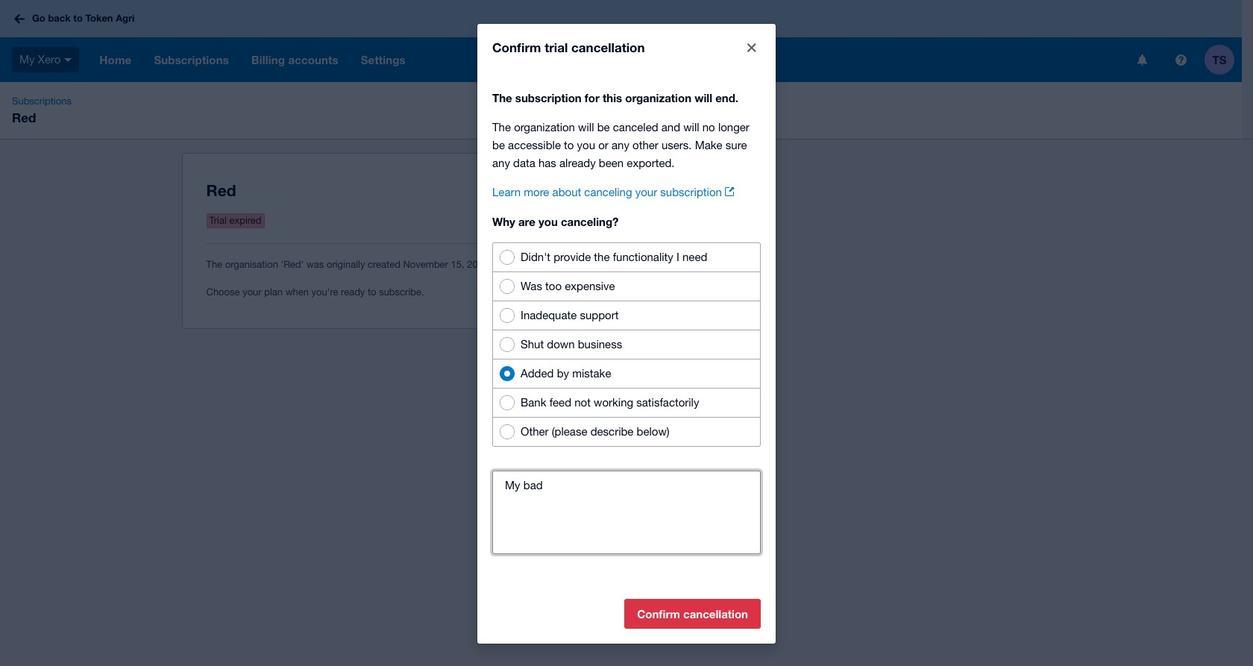 Task type: describe. For each thing, give the bounding box(es) containing it.
go
[[32, 12, 45, 24]]

didn't provide the functionality i need
[[521, 251, 707, 263]]

0 horizontal spatial your
[[243, 286, 262, 298]]

been
[[599, 157, 624, 169]]

about
[[552, 186, 581, 198]]

mistake
[[572, 367, 611, 380]]

the for the subscription for this organization will end.
[[492, 91, 512, 104]]

confirm cancellation
[[637, 607, 748, 621]]

and
[[662, 121, 680, 134]]

svg image inside go back to token agri link
[[14, 14, 25, 23]]

more
[[524, 186, 549, 198]]

ts button
[[1205, 37, 1242, 82]]

svg image inside my xero popup button
[[64, 58, 72, 62]]

satisfactorily
[[637, 396, 699, 409]]

feed
[[549, 396, 571, 409]]

confirm for confirm trial cancellation
[[492, 40, 541, 55]]

created
[[368, 259, 400, 270]]

confirm for confirm cancellation
[[637, 607, 680, 621]]

1 vertical spatial any
[[492, 157, 510, 169]]

organization inside the organization will be canceled and will no longer be accessible to you or any other users. make sure any data has already been exported.
[[514, 121, 575, 134]]

below)
[[637, 425, 670, 438]]

cancellation inside button
[[683, 607, 748, 621]]

sure
[[726, 139, 747, 151]]

1 vertical spatial you
[[539, 215, 558, 228]]

xero
[[38, 53, 61, 65]]

need
[[683, 251, 707, 263]]

close image
[[737, 33, 767, 63]]

1 horizontal spatial to
[[368, 286, 376, 298]]

group inside confirm trial cancellation dialog
[[492, 242, 761, 447]]

My bad text field
[[493, 471, 760, 554]]

subscriptions
[[12, 95, 72, 107]]

red inside subscriptions red
[[12, 110, 36, 125]]

expired
[[229, 215, 262, 226]]

(please
[[552, 425, 587, 438]]

the subscription for this organization will end.
[[492, 91, 739, 104]]

trial
[[209, 215, 227, 226]]

2 svg image from the left
[[1175, 54, 1186, 65]]

will down for
[[578, 121, 594, 134]]

this
[[603, 91, 622, 104]]

subscribe.
[[379, 286, 424, 298]]

inadequate support
[[521, 309, 619, 322]]

was too expensive
[[521, 280, 615, 292]]

already
[[559, 157, 596, 169]]

has
[[539, 157, 556, 169]]

no
[[703, 121, 715, 134]]

back
[[48, 12, 71, 24]]

plan
[[264, 286, 283, 298]]

support
[[580, 309, 619, 322]]

confirm trial cancellation
[[492, 40, 645, 55]]

added
[[521, 367, 554, 380]]

or
[[598, 139, 609, 151]]

token
[[85, 12, 113, 24]]

accessible
[[508, 139, 561, 151]]

other
[[633, 139, 659, 151]]

0 horizontal spatial subscription
[[515, 91, 582, 104]]

end.
[[716, 91, 739, 104]]

why
[[492, 215, 515, 228]]

organisation
[[225, 259, 278, 270]]

choose
[[206, 286, 240, 298]]

expensive
[[565, 280, 615, 292]]

confirm cancellation button
[[624, 599, 761, 629]]

go back to token agri
[[32, 12, 135, 24]]

1 vertical spatial subscription
[[660, 186, 722, 198]]

learn more about canceling your subscription link
[[492, 186, 734, 198]]

november
[[403, 259, 448, 270]]

now
[[511, 185, 531, 197]]

0 vertical spatial be
[[597, 121, 610, 134]]

data
[[513, 157, 535, 169]]

buy
[[491, 185, 508, 197]]

users.
[[662, 139, 692, 151]]

make
[[695, 139, 723, 151]]

other
[[521, 425, 549, 438]]

other (please describe below)
[[521, 425, 670, 438]]

ts banner
[[0, 0, 1242, 82]]

shut down business
[[521, 338, 622, 351]]

are
[[518, 215, 535, 228]]

functionality
[[613, 251, 673, 263]]



Task type: locate. For each thing, give the bounding box(es) containing it.
0 horizontal spatial svg image
[[1137, 54, 1147, 65]]

didn't
[[521, 251, 551, 263]]

1 vertical spatial the
[[492, 121, 511, 134]]

2 vertical spatial the
[[206, 259, 222, 270]]

0 horizontal spatial confirm
[[492, 40, 541, 55]]

bank
[[521, 396, 546, 409]]

0 vertical spatial your
[[635, 186, 657, 198]]

0 vertical spatial confirm
[[492, 40, 541, 55]]

be left accessible
[[492, 139, 505, 151]]

trial expired
[[209, 215, 262, 226]]

longer
[[718, 121, 750, 134]]

your inside confirm trial cancellation dialog
[[635, 186, 657, 198]]

1 horizontal spatial subscription
[[660, 186, 722, 198]]

any
[[612, 139, 630, 151], [492, 157, 510, 169]]

the
[[594, 251, 610, 263]]

too
[[545, 280, 562, 292]]

1 vertical spatial svg image
[[64, 58, 72, 62]]

subscriptions link
[[6, 94, 78, 109]]

your
[[635, 186, 657, 198], [243, 286, 262, 298]]

to right ready
[[368, 286, 376, 298]]

1 horizontal spatial any
[[612, 139, 630, 151]]

your down exported.
[[635, 186, 657, 198]]

be up or
[[597, 121, 610, 134]]

1 svg image from the left
[[1137, 54, 1147, 65]]

1 horizontal spatial svg image
[[64, 58, 72, 62]]

you right are at the top left of the page
[[539, 215, 558, 228]]

ready
[[341, 286, 365, 298]]

1 vertical spatial your
[[243, 286, 262, 298]]

red down subscriptions link on the top
[[12, 110, 36, 125]]

i
[[677, 251, 679, 263]]

0 vertical spatial organization
[[625, 91, 692, 104]]

2023
[[467, 259, 489, 270]]

2 horizontal spatial to
[[564, 139, 574, 151]]

inadequate
[[521, 309, 577, 322]]

subscription
[[515, 91, 582, 104], [660, 186, 722, 198]]

subscription left for
[[515, 91, 582, 104]]

svg image
[[1137, 54, 1147, 65], [1175, 54, 1186, 65]]

to inside ts banner
[[73, 12, 83, 24]]

the inside the organization will be canceled and will no longer be accessible to you or any other users. make sure any data has already been exported.
[[492, 121, 511, 134]]

business
[[578, 338, 622, 351]]

was
[[521, 280, 542, 292]]

by
[[557, 367, 569, 380]]

subscriptions red
[[12, 95, 72, 125]]

red
[[12, 110, 36, 125], [206, 181, 236, 200]]

1 vertical spatial confirm
[[637, 607, 680, 621]]

0 horizontal spatial to
[[73, 12, 83, 24]]

to up already at the left top of page
[[564, 139, 574, 151]]

agri
[[116, 12, 135, 24]]

.
[[489, 259, 491, 270]]

0 vertical spatial svg image
[[14, 14, 25, 23]]

organization
[[625, 91, 692, 104], [514, 121, 575, 134]]

svg image
[[14, 14, 25, 23], [64, 58, 72, 62]]

will
[[695, 91, 712, 104], [578, 121, 594, 134], [683, 121, 699, 134]]

1 vertical spatial organization
[[514, 121, 575, 134]]

ts
[[1213, 53, 1227, 66]]

1 vertical spatial to
[[564, 139, 574, 151]]

will left no
[[683, 121, 699, 134]]

0 vertical spatial subscription
[[515, 91, 582, 104]]

0 vertical spatial you
[[577, 139, 595, 151]]

organization up and
[[625, 91, 692, 104]]

exported.
[[627, 157, 675, 169]]

trial
[[545, 40, 568, 55]]

cancellation
[[571, 40, 645, 55], [683, 607, 748, 621]]

confirm inside button
[[637, 607, 680, 621]]

0 horizontal spatial you
[[539, 215, 558, 228]]

1 vertical spatial be
[[492, 139, 505, 151]]

1 vertical spatial cancellation
[[683, 607, 748, 621]]

0 horizontal spatial red
[[12, 110, 36, 125]]

choose your plan when you're ready to subscribe.
[[206, 286, 424, 298]]

was
[[307, 259, 324, 270]]

added by mistake
[[521, 367, 611, 380]]

svg image left the go
[[14, 14, 25, 23]]

working
[[594, 396, 633, 409]]

to
[[73, 12, 83, 24], [564, 139, 574, 151], [368, 286, 376, 298]]

1 horizontal spatial you
[[577, 139, 595, 151]]

1 horizontal spatial be
[[597, 121, 610, 134]]

canceling
[[584, 186, 632, 198]]

buy now
[[491, 185, 531, 197]]

any left data
[[492, 157, 510, 169]]

0 vertical spatial any
[[612, 139, 630, 151]]

1 horizontal spatial cancellation
[[683, 607, 748, 621]]

1 vertical spatial red
[[206, 181, 236, 200]]

to inside the organization will be canceled and will no longer be accessible to you or any other users. make sure any data has already been exported.
[[564, 139, 574, 151]]

my xero
[[19, 53, 61, 65]]

0 vertical spatial red
[[12, 110, 36, 125]]

shut
[[521, 338, 544, 351]]

you
[[577, 139, 595, 151], [539, 215, 558, 228]]

0 vertical spatial to
[[73, 12, 83, 24]]

the organisation 'red' was originally created november 15, 2023 .
[[206, 259, 491, 270]]

1 horizontal spatial svg image
[[1175, 54, 1186, 65]]

you inside the organization will be canceled and will no longer be accessible to you or any other users. make sure any data has already been exported.
[[577, 139, 595, 151]]

confirm trial cancellation dialog
[[477, 24, 776, 644]]

0 vertical spatial the
[[492, 91, 512, 104]]

1 horizontal spatial organization
[[625, 91, 692, 104]]

you left or
[[577, 139, 595, 151]]

2 vertical spatial to
[[368, 286, 376, 298]]

you're
[[312, 286, 338, 298]]

the organization will be canceled and will no longer be accessible to you or any other users. make sure any data has already been exported.
[[492, 121, 750, 169]]

go back to token agri link
[[9, 5, 144, 32]]

canceling?
[[561, 215, 619, 228]]

group
[[492, 242, 761, 447]]

1 horizontal spatial confirm
[[637, 607, 680, 621]]

subscription down users.
[[660, 186, 722, 198]]

group containing didn't provide the functionality i need
[[492, 242, 761, 447]]

provide
[[554, 251, 591, 263]]

0 horizontal spatial cancellation
[[571, 40, 645, 55]]

canceled
[[613, 121, 658, 134]]

0 horizontal spatial be
[[492, 139, 505, 151]]

1 horizontal spatial your
[[635, 186, 657, 198]]

1 horizontal spatial red
[[206, 181, 236, 200]]

red up trial
[[206, 181, 236, 200]]

originally
[[327, 259, 365, 270]]

svg image right 'xero'
[[64, 58, 72, 62]]

your left plan
[[243, 286, 262, 298]]

the for the organization will be canceled and will no longer be accessible to you or any other users. make sure any data has already been exported.
[[492, 121, 511, 134]]

why are you canceling?
[[492, 215, 619, 228]]

my xero button
[[0, 37, 88, 82]]

bank feed not working satisfactorily
[[521, 396, 699, 409]]

'red'
[[281, 259, 304, 270]]

0 horizontal spatial svg image
[[14, 14, 25, 23]]

organization up accessible
[[514, 121, 575, 134]]

be
[[597, 121, 610, 134], [492, 139, 505, 151]]

any right or
[[612, 139, 630, 151]]

0 vertical spatial cancellation
[[571, 40, 645, 55]]

learn
[[492, 186, 521, 198]]

learn more about canceling your subscription
[[492, 186, 722, 198]]

0 horizontal spatial organization
[[514, 121, 575, 134]]

to right the back
[[73, 12, 83, 24]]

15,
[[451, 259, 464, 270]]

describe
[[591, 425, 634, 438]]

buy now link
[[481, 179, 540, 203]]

not
[[575, 396, 591, 409]]

0 horizontal spatial any
[[492, 157, 510, 169]]

my
[[19, 53, 35, 65]]

will left end.
[[695, 91, 712, 104]]

when
[[285, 286, 309, 298]]

down
[[547, 338, 575, 351]]



Task type: vqa. For each thing, say whether or not it's contained in the screenshot.
the last name field
no



